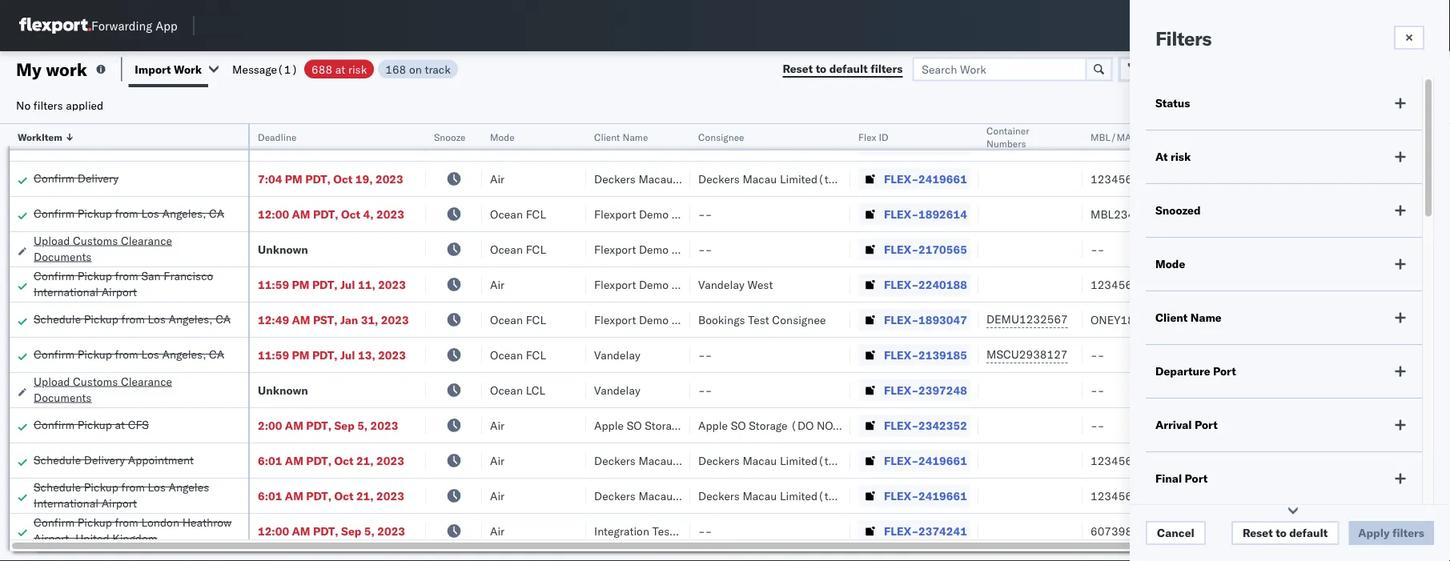 Task type: describe. For each thing, give the bounding box(es) containing it.
pdt, for 12:00 am pdt, oct 4, 2023 confirm pickup from los angeles, ca link
[[313, 207, 339, 221]]

upload customs clearance documents button for ocean fcl
[[34, 233, 231, 266]]

vandelay for ocean fcl
[[594, 348, 641, 362]]

cancel button
[[1146, 521, 1206, 546]]

13,
[[358, 348, 375, 362]]

Search Shipments (/) text field
[[1144, 14, 1298, 38]]

confirm for 7:04 pm pdt, oct 19, 2023
[[34, 171, 75, 185]]

pm for 11:59 pm pdt, jul 11, 2023
[[292, 278, 310, 292]]

app
[[156, 18, 178, 33]]

workitem
[[18, 131, 62, 143]]

gaurav
[[1291, 383, 1327, 397]]

pdt, for the "confirm pickup from london heathrow airport, united kingdom" link
[[313, 524, 339, 538]]

angeles, for 12:49 am pst, jan 31, 2023
[[169, 312, 213, 326]]

flex
[[859, 131, 877, 143]]

schedule for schedule delivery appointment button for 6:01
[[34, 453, 81, 467]]

3 resize handle column header from the left
[[463, 124, 482, 562]]

confirm pickup from london heathrow airport, united kingdom button
[[34, 515, 240, 548]]

pdt, for the confirm pickup from san francisco international airport link
[[312, 278, 338, 292]]

confirm pickup from san francisco international airport link
[[34, 268, 240, 300]]

schedule delivery appointment button for 6:01
[[34, 452, 194, 470]]

1892614
[[919, 207, 968, 221]]

607398492893
[[1091, 524, 1174, 538]]

client inside button
[[594, 131, 620, 143]]

11,
[[358, 278, 375, 292]]

at
[[1156, 150, 1168, 164]]

1 vertical spatial mode
[[1156, 257, 1186, 271]]

flexport for 4,
[[594, 207, 636, 221]]

0 vertical spatial vandelay
[[699, 278, 745, 292]]

mbl/mawb numbers
[[1091, 131, 1189, 143]]

pickup for 2:00 am pdt, sep 5, 2023
[[77, 418, 112, 432]]

departure port
[[1156, 364, 1237, 378]]

container
[[987, 125, 1030, 137]]

12345678110
[[1091, 278, 1168, 292]]

0 vertical spatial risk
[[348, 62, 367, 76]]

consignee inside button
[[699, 131, 745, 143]]

final port
[[1156, 472, 1208, 486]]

pm for 11:59 pm pdt, aug 29, 2023
[[292, 137, 310, 151]]

resize handle column header for client name
[[671, 124, 691, 562]]

confirm pickup from los angeles, ca for 12:00
[[34, 206, 224, 220]]

reset to default filters
[[783, 62, 903, 76]]

2240188
[[919, 278, 968, 292]]

mscu2938127
[[987, 348, 1068, 362]]

los for 12:49 am pst, jan 31, 2023
[[148, 312, 166, 326]]

actions
[[1391, 131, 1424, 143]]

7:04
[[258, 172, 282, 186]]

am for schedule pickup from los angeles, ca
[[292, 313, 310, 327]]

am for schedule delivery appointment
[[285, 454, 303, 468]]

4,
[[363, 207, 374, 221]]

heathrow
[[182, 515, 232, 529]]

1 air from the top
[[490, 137, 505, 151]]

pst,
[[313, 313, 338, 327]]

demo for flex-2170565
[[639, 242, 669, 256]]

am for schedule pickup from los angeles international airport
[[285, 489, 303, 503]]

resize handle column header for flex id
[[960, 124, 979, 562]]

8 flex- from the top
[[884, 383, 919, 397]]

action
[[1396, 62, 1431, 76]]

on
[[409, 62, 422, 76]]

flex-2170565
[[884, 242, 968, 256]]

10 resize handle column header from the left
[[1368, 124, 1387, 562]]

7 flex- from the top
[[884, 348, 919, 362]]

from for 12:00 am pdt, sep 5, 2023
[[115, 515, 138, 529]]

bookings
[[699, 313, 745, 327]]

2397248
[[919, 383, 968, 397]]

mode button
[[482, 127, 570, 143]]

6:01 for schedule pickup from los angeles international airport
[[258, 489, 282, 503]]

final
[[1156, 472, 1182, 486]]

168
[[385, 62, 406, 76]]

confirm pickup at cfs
[[34, 418, 149, 432]]

am for confirm pickup from london heathrow airport, united kingdom
[[292, 524, 310, 538]]

no
[[16, 98, 31, 112]]

kingdom
[[112, 531, 157, 546]]

my
[[16, 58, 42, 80]]

0 horizontal spatial filters
[[34, 98, 63, 112]]

air for confirm delivery button at the top left of the page
[[490, 172, 505, 186]]

21, for schedule pickup from los angeles international airport
[[356, 489, 374, 503]]

west
[[748, 278, 773, 292]]

port for departure port
[[1214, 364, 1237, 378]]

air for confirm pickup from london heathrow airport, united kingdom button on the left bottom
[[490, 524, 505, 538]]

delivery for 11:59 pm pdt, aug 29, 2023
[[84, 136, 125, 150]]

airport for los
[[102, 496, 137, 510]]

workitem button
[[10, 127, 232, 143]]

10 flex- from the top
[[884, 454, 919, 468]]

mbl2345676
[[1091, 207, 1163, 221]]

import work button
[[135, 62, 202, 76]]

6:01 for schedule delivery appointment
[[258, 454, 282, 468]]

12:00 for 12:00 am pdt, sep 5, 2023
[[258, 524, 289, 538]]

11:59 for 11:59 pm pdt, jul 11, 2023
[[258, 278, 289, 292]]

2023 for schedule pickup from los angeles international airport link
[[377, 489, 404, 503]]

1 2419661 from the top
[[919, 172, 968, 186]]

at risk
[[1156, 150, 1191, 164]]

sep for 2:00 am pdt, sep 5, 2023
[[334, 419, 355, 433]]

reset for reset to default filters
[[783, 62, 813, 76]]

from for 12:49 am pst, jan 31, 2023
[[121, 312, 145, 326]]

confirm pickup from london heathrow airport, united kingdom
[[34, 515, 232, 546]]

12:00 for 12:00 am pdt, oct 4, 2023
[[258, 207, 289, 221]]

2 fcl from the top
[[526, 242, 546, 256]]

gaurav jawla
[[1291, 383, 1358, 397]]

reset to default filters button
[[773, 57, 913, 81]]

2 flex- from the top
[[884, 172, 919, 186]]

2170565
[[919, 242, 968, 256]]

jawla
[[1330, 383, 1358, 397]]

11 resize handle column header from the left
[[1410, 124, 1429, 562]]

schedule pickup from los angeles international airport
[[34, 480, 209, 510]]

deadline button
[[250, 127, 410, 143]]

9 flex- from the top
[[884, 419, 919, 433]]

12 flex- from the top
[[884, 524, 919, 538]]

Search Work text field
[[913, 57, 1087, 81]]

2139185
[[919, 348, 968, 362]]

confirm pickup at cfs button
[[34, 417, 149, 435]]

confirm delivery button
[[34, 170, 119, 188]]

7:04 pm pdt, oct 19, 2023
[[258, 172, 403, 186]]

air for schedule pickup from los angeles international airport button
[[490, 489, 505, 503]]

my work
[[16, 58, 87, 80]]

6 flex- from the top
[[884, 313, 919, 327]]

import
[[135, 62, 171, 76]]

at inside button
[[115, 418, 125, 432]]

ca for 11:59 pm pdt, jul 13, 2023
[[209, 347, 224, 361]]

international for schedule
[[34, 496, 99, 510]]

fcl for 4,
[[526, 207, 546, 221]]

jan
[[340, 313, 358, 327]]

flex-2342352
[[884, 419, 968, 433]]

schedule delivery appointment for 11:59
[[34, 136, 194, 150]]

pdt, for schedule pickup from los angeles international airport link
[[306, 489, 332, 503]]

arrival port
[[1156, 418, 1218, 432]]

21, for schedule delivery appointment
[[356, 454, 374, 468]]

1 12345678910 from the top
[[1091, 172, 1168, 186]]

reset to default button
[[1232, 521, 1340, 546]]

from for 11:59 pm pdt, jul 13, 2023
[[115, 347, 138, 361]]

clearance for ocean lcl
[[121, 374, 172, 389]]

aug
[[340, 137, 362, 151]]

fcl for 31,
[[526, 313, 546, 327]]

consignee for flex-1892614
[[672, 207, 726, 221]]

flexport demo shipper
[[594, 278, 711, 292]]

id
[[879, 131, 889, 143]]

flex id button
[[851, 127, 963, 143]]

6:01 am pdt, oct 21, 2023 for schedule delivery appointment
[[258, 454, 404, 468]]

ocean fcl for 13,
[[490, 348, 546, 362]]

1 vertical spatial client name
[[1156, 311, 1222, 325]]

message
[[232, 62, 277, 76]]

1 horizontal spatial client
[[1156, 311, 1188, 325]]

francisco
[[164, 269, 213, 283]]

11:59 pm pdt, jul 11, 2023
[[258, 278, 406, 292]]

12345678910 for from
[[1091, 489, 1168, 503]]

vandelay west
[[699, 278, 773, 292]]

from for 12:00 am pdt, oct 4, 2023
[[115, 206, 138, 220]]

container numbers button
[[979, 121, 1067, 150]]

1 flex- from the top
[[884, 137, 919, 151]]

departure
[[1156, 364, 1211, 378]]

confirm pickup from london heathrow airport, united kingdom link
[[34, 515, 240, 547]]

ocean for 4,
[[490, 207, 523, 221]]

london
[[141, 515, 179, 529]]

pdt, for confirm pickup from los angeles, ca link for 11:59 pm pdt, jul 13, 2023
[[312, 348, 338, 362]]

oct for schedule pickup from los angeles international airport
[[334, 489, 354, 503]]

forwarding
[[91, 18, 152, 33]]

2:00
[[258, 419, 282, 433]]

schedule pickup from los angeles international airport button
[[34, 479, 240, 513]]

2 ocean fcl from the top
[[490, 242, 546, 256]]

168 on track
[[385, 62, 451, 76]]

name inside button
[[623, 131, 648, 143]]

los for 12:00 am pdt, oct 4, 2023
[[141, 206, 159, 220]]

flex-2374241
[[884, 524, 968, 538]]

resize handle column header for workitem
[[229, 124, 248, 562]]

upload customs clearance documents link for ocean fcl
[[34, 233, 231, 265]]

2023 for "schedule pickup from los angeles, ca" link
[[381, 313, 409, 327]]

2 ocean from the top
[[490, 242, 523, 256]]

oney1893047
[[1091, 313, 1170, 327]]

mbl/mawb
[[1091, 131, 1147, 143]]

appointment for 11:59
[[128, 136, 194, 150]]

flexport demo consignee for flex-1892614
[[594, 207, 726, 221]]

consignee for flex-1893047
[[672, 313, 726, 327]]

confirm pickup from san francisco international airport button
[[34, 268, 240, 302]]

confirm for 12:00 am pdt, oct 4, 2023
[[34, 206, 75, 220]]

filters
[[1156, 26, 1212, 50]]

default for reset to default filters
[[830, 62, 868, 76]]

batch
[[1362, 62, 1393, 76]]

am for confirm pickup at cfs
[[285, 419, 303, 433]]

688
[[312, 62, 333, 76]]

5, for 2:00 am pdt, sep 5, 2023
[[357, 419, 368, 433]]

client name button
[[586, 127, 674, 143]]

deadline
[[258, 131, 297, 143]]

11 flex- from the top
[[884, 489, 919, 503]]



Task type: locate. For each thing, give the bounding box(es) containing it.
1 vertical spatial upload customs clearance documents button
[[34, 374, 231, 407]]

from for 6:01 am pdt, oct 21, 2023
[[121, 480, 145, 494]]

ocean for 13,
[[490, 348, 523, 362]]

documents up confirm pickup from san francisco international airport
[[34, 250, 92, 264]]

pm up '12:49 am pst, jan 31, 2023'
[[292, 278, 310, 292]]

2 vertical spatial ca
[[209, 347, 224, 361]]

3 flexport demo consignee from the top
[[594, 313, 726, 327]]

ocean
[[490, 207, 523, 221], [490, 242, 523, 256], [490, 313, 523, 327], [490, 348, 523, 362], [490, 383, 523, 397]]

from left san on the left of the page
[[115, 269, 138, 283]]

2 demo from the top
[[639, 242, 669, 256]]

port right final
[[1185, 472, 1208, 486]]

12:00 am pdt, sep 5, 2023
[[258, 524, 405, 538]]

0 vertical spatial upload
[[34, 234, 70, 248]]

0 vertical spatial upload customs clearance documents button
[[34, 233, 231, 266]]

client name inside button
[[594, 131, 648, 143]]

6:01 am pdt, oct 21, 2023
[[258, 454, 404, 468], [258, 489, 404, 503]]

customs for ocean lcl
[[73, 374, 118, 389]]

1 vertical spatial 2419661
[[919, 454, 968, 468]]

1 vertical spatial ca
[[216, 312, 231, 326]]

3 12345678910 from the top
[[1091, 489, 1168, 503]]

resize handle column header for deadline
[[407, 124, 426, 562]]

2 flexport from the top
[[594, 242, 636, 256]]

unknown up 2:00
[[258, 383, 308, 397]]

1 flexport demo consignee from the top
[[594, 207, 726, 221]]

1 horizontal spatial at
[[335, 62, 345, 76]]

schedule delivery appointment button down applied
[[34, 135, 194, 153]]

airport,
[[34, 531, 73, 546]]

international
[[34, 285, 99, 299], [34, 496, 99, 510]]

jul left 13,
[[340, 348, 355, 362]]

1 horizontal spatial to
[[1276, 526, 1287, 540]]

oct up 12:00 am pdt, sep 5, 2023
[[334, 489, 354, 503]]

2 appointment from the top
[[128, 453, 194, 467]]

flex-1892614
[[884, 207, 968, 221]]

0 vertical spatial default
[[830, 62, 868, 76]]

air for confirm pickup at cfs button
[[490, 419, 505, 433]]

1 upload customs clearance documents from the top
[[34, 234, 172, 264]]

flex-2374241 button
[[859, 520, 971, 543], [859, 520, 971, 543]]

mode right snooze
[[490, 131, 515, 143]]

0 vertical spatial clearance
[[121, 234, 172, 248]]

1 vertical spatial customs
[[73, 374, 118, 389]]

los down confirm pickup from san francisco international airport button on the left of page
[[148, 312, 166, 326]]

2 upload customs clearance documents link from the top
[[34, 374, 231, 406]]

0 horizontal spatial default
[[830, 62, 868, 76]]

upload customs clearance documents for ocean lcl
[[34, 374, 172, 405]]

2 vertical spatial 11:59
[[258, 348, 289, 362]]

los up san on the left of the page
[[141, 206, 159, 220]]

1 vertical spatial angeles,
[[169, 312, 213, 326]]

confirm pickup from los angeles, ca down confirm delivery button at the top left of the page
[[34, 206, 224, 220]]

demo for flex-1893047
[[639, 313, 669, 327]]

delivery down applied
[[84, 136, 125, 150]]

schedule for schedule pickup from los angeles international airport button
[[34, 480, 81, 494]]

confirm pickup from los angeles, ca button for 11:59
[[34, 346, 224, 364]]

to inside button
[[816, 62, 827, 76]]

resize handle column header
[[229, 124, 248, 562], [407, 124, 426, 562], [463, 124, 482, 562], [567, 124, 586, 562], [671, 124, 691, 562], [831, 124, 851, 562], [960, 124, 979, 562], [1064, 124, 1083, 562], [1264, 124, 1283, 562], [1368, 124, 1387, 562], [1410, 124, 1429, 562]]

3 2419661 from the top
[[919, 489, 968, 503]]

schedule
[[34, 136, 81, 150], [34, 312, 81, 326], [34, 453, 81, 467], [34, 480, 81, 494]]

3 flexport from the top
[[594, 278, 636, 292]]

0 vertical spatial client
[[594, 131, 620, 143]]

default
[[830, 62, 868, 76], [1290, 526, 1328, 540]]

upload customs clearance documents button for ocean lcl
[[34, 374, 231, 407]]

confirm pickup from san francisco international airport
[[34, 269, 213, 299]]

flex-2139185
[[884, 348, 968, 362]]

confirm inside confirm pickup from san francisco international airport
[[34, 269, 75, 283]]

1 flex-2419661 from the top
[[884, 172, 968, 186]]

4 ocean fcl from the top
[[490, 348, 546, 362]]

1 unknown from the top
[[258, 242, 308, 256]]

0 vertical spatial appointment
[[128, 136, 194, 150]]

airport inside confirm pickup from san francisco international airport
[[102, 285, 137, 299]]

1 vertical spatial flex-2419661
[[884, 454, 968, 468]]

apple
[[594, 137, 624, 151], [699, 137, 728, 151], [594, 419, 624, 433], [699, 419, 728, 433]]

2 confirm from the top
[[34, 206, 75, 220]]

from inside schedule pickup from los angeles international airport
[[121, 480, 145, 494]]

client name
[[594, 131, 648, 143], [1156, 311, 1222, 325]]

1 appointment from the top
[[128, 136, 194, 150]]

numbers up the at risk
[[1149, 131, 1189, 143]]

schedule delivery appointment button
[[34, 135, 194, 153], [34, 452, 194, 470]]

11:59 pm pdt, aug 29, 2023
[[258, 137, 412, 151]]

arrival
[[1156, 418, 1192, 432]]

21, down 2:00 am pdt, sep 5, 2023
[[356, 454, 374, 468]]

pickup inside confirm pickup from san francisco international airport
[[77, 269, 112, 283]]

air for confirm pickup from san francisco international airport button on the left of page
[[490, 278, 505, 292]]

21, up 12:00 am pdt, sep 5, 2023
[[356, 489, 374, 503]]

schedule inside 'button'
[[34, 312, 81, 326]]

operator
[[1291, 131, 1330, 143]]

1 vertical spatial airport
[[102, 496, 137, 510]]

1 vertical spatial clearance
[[121, 374, 172, 389]]

0 horizontal spatial numbers
[[987, 137, 1027, 149]]

international up airport,
[[34, 496, 99, 510]]

schedule delivery appointment up schedule pickup from los angeles international airport
[[34, 453, 194, 467]]

airport inside schedule pickup from los angeles international airport
[[102, 496, 137, 510]]

1 schedule delivery appointment button from the top
[[34, 135, 194, 153]]

schedule down confirm pickup at cfs button
[[34, 453, 81, 467]]

appointment up angeles
[[128, 453, 194, 467]]

0 vertical spatial delivery
[[84, 136, 125, 150]]

1 vertical spatial reset
[[1243, 526, 1273, 540]]

5, for 12:00 am pdt, sep 5, 2023
[[364, 524, 375, 538]]

3 11:59 from the top
[[258, 348, 289, 362]]

2 vertical spatial angeles,
[[162, 347, 206, 361]]

1 fcl from the top
[[526, 207, 546, 221]]

oct for confirm delivery
[[333, 172, 353, 186]]

flex-2240188
[[884, 278, 968, 292]]

5 ocean from the top
[[490, 383, 523, 397]]

international for confirm
[[34, 285, 99, 299]]

1 documents from the top
[[34, 250, 92, 264]]

1 horizontal spatial filters
[[871, 62, 903, 76]]

angeles
[[169, 480, 209, 494]]

flexport demo consignee for flex-2170565
[[594, 242, 726, 256]]

2 vertical spatial 2419661
[[919, 489, 968, 503]]

lcl
[[526, 383, 546, 397]]

12345678910 up mbl2345676
[[1091, 172, 1168, 186]]

confirm pickup from los angeles, ca button down schedule pickup from los angeles, ca 'button'
[[34, 346, 224, 364]]

flex-2419661 up flex-2374241
[[884, 489, 968, 503]]

angeles, down schedule pickup from los angeles, ca 'button'
[[162, 347, 206, 361]]

flex-2397248 button
[[859, 379, 971, 402], [859, 379, 971, 402]]

0 horizontal spatial to
[[816, 62, 827, 76]]

sep for 12:00 am pdt, sep 5, 2023
[[341, 524, 362, 538]]

9 resize handle column header from the left
[[1264, 124, 1283, 562]]

1 vertical spatial jul
[[340, 348, 355, 362]]

6:01 am pdt, oct 21, 2023 for schedule pickup from los angeles international airport
[[258, 489, 404, 503]]

pm down '12:49 am pst, jan 31, 2023'
[[292, 348, 310, 362]]

1 jul from the top
[[340, 278, 355, 292]]

2023
[[385, 137, 412, 151], [376, 172, 403, 186], [377, 207, 404, 221], [378, 278, 406, 292], [381, 313, 409, 327], [378, 348, 406, 362], [371, 419, 398, 433], [377, 454, 404, 468], [377, 489, 404, 503], [378, 524, 405, 538]]

track
[[425, 62, 451, 76]]

1 6:01 am pdt, oct 21, 2023 from the top
[[258, 454, 404, 468]]

0 vertical spatial schedule delivery appointment button
[[34, 135, 194, 153]]

1 6:01 from the top
[[258, 454, 282, 468]]

jul for 13,
[[340, 348, 355, 362]]

3 flex- from the top
[[884, 207, 919, 221]]

0 vertical spatial angeles,
[[162, 206, 206, 220]]

clearance up cfs on the left bottom of page
[[121, 374, 172, 389]]

pickup inside confirm pickup from london heathrow airport, united kingdom
[[77, 515, 112, 529]]

1 vertical spatial default
[[1290, 526, 1328, 540]]

angeles, for 12:00 am pdt, oct 4, 2023
[[162, 206, 206, 220]]

filters up id
[[871, 62, 903, 76]]

1 confirm pickup from los angeles, ca link from the top
[[34, 205, 224, 221]]

12345678910 up final
[[1091, 454, 1168, 468]]

2 schedule from the top
[[34, 312, 81, 326]]

2 vertical spatial 12345678910
[[1091, 489, 1168, 503]]

11:59 for 11:59 pm pdt, aug 29, 2023
[[258, 137, 289, 151]]

1 vertical spatial to
[[1276, 526, 1287, 540]]

2023 for confirm pickup from los angeles, ca link for 11:59 pm pdt, jul 13, 2023
[[378, 348, 406, 362]]

international up schedule pickup from los angeles, ca
[[34, 285, 99, 299]]

schedule up airport,
[[34, 480, 81, 494]]

1 vertical spatial at
[[115, 418, 125, 432]]

numbers
[[1149, 131, 1189, 143], [987, 137, 1027, 149]]

11:59 down "12:49"
[[258, 348, 289, 362]]

2 12:00 from the top
[[258, 524, 289, 538]]

4 resize handle column header from the left
[[567, 124, 586, 562]]

from up kingdom
[[115, 515, 138, 529]]

2 schedule delivery appointment button from the top
[[34, 452, 194, 470]]

1 vertical spatial 21,
[[356, 489, 374, 503]]

2 21, from the top
[[356, 489, 374, 503]]

filters right no
[[34, 98, 63, 112]]

import work
[[135, 62, 202, 76]]

1 vertical spatial name
[[1191, 311, 1222, 325]]

2 customs from the top
[[73, 374, 118, 389]]

0 vertical spatial port
[[1214, 364, 1237, 378]]

6 confirm from the top
[[34, 515, 75, 529]]

2 vertical spatial vandelay
[[594, 383, 641, 397]]

confirm pickup from los angeles, ca down schedule pickup from los angeles, ca 'button'
[[34, 347, 224, 361]]

resize handle column header for mbl/mawb numbers
[[1264, 124, 1283, 562]]

confirm pickup from los angeles, ca for 11:59
[[34, 347, 224, 361]]

4 flex- from the top
[[884, 242, 919, 256]]

12:00 am pdt, oct 4, 2023
[[258, 207, 404, 221]]

2 schedule delivery appointment from the top
[[34, 453, 194, 467]]

2419661 down 2342352
[[919, 454, 968, 468]]

upload
[[34, 234, 70, 248], [34, 374, 70, 389]]

1 vertical spatial port
[[1195, 418, 1218, 432]]

1 clearance from the top
[[121, 234, 172, 248]]

2 flex-2419661 from the top
[[884, 454, 968, 468]]

2 documents from the top
[[34, 391, 92, 405]]

2 12345678910 from the top
[[1091, 454, 1168, 468]]

confirm pickup from los angeles, ca link for 11:59 pm pdt, jul 13, 2023
[[34, 346, 224, 362]]

so
[[627, 137, 642, 151], [731, 137, 746, 151], [627, 419, 642, 433], [731, 419, 746, 433]]

demu1232567
[[987, 312, 1068, 326]]

0 vertical spatial flex-2419661
[[884, 172, 968, 186]]

1 horizontal spatial client name
[[1156, 311, 1222, 325]]

2 6:01 am pdt, oct 21, 2023 from the top
[[258, 489, 404, 503]]

0 horizontal spatial mode
[[490, 131, 515, 143]]

confirm pickup from los angeles, ca link down schedule pickup from los angeles, ca 'button'
[[34, 346, 224, 362]]

2374241
[[919, 524, 968, 538]]

1 schedule from the top
[[34, 136, 81, 150]]

demo
[[639, 207, 669, 221], [639, 242, 669, 256], [639, 278, 669, 292], [639, 313, 669, 327]]

snoozed
[[1156, 203, 1201, 217]]

risk
[[348, 62, 367, 76], [1171, 150, 1191, 164]]

unknown down 12:00 am pdt, oct 4, 2023
[[258, 242, 308, 256]]

upload customs clearance documents button up san on the left of the page
[[34, 233, 231, 266]]

1 upload customs clearance documents button from the top
[[34, 233, 231, 266]]

2419661 down 2345290
[[919, 172, 968, 186]]

oct down 2:00 am pdt, sep 5, 2023
[[334, 454, 354, 468]]

schedule pickup from los angeles, ca
[[34, 312, 231, 326]]

1 vertical spatial appointment
[[128, 453, 194, 467]]

schedule for 11:59 schedule delivery appointment button
[[34, 136, 81, 150]]

2 clearance from the top
[[121, 374, 172, 389]]

numbers down container
[[987, 137, 1027, 149]]

12345678910 for appointment
[[1091, 454, 1168, 468]]

pickup inside schedule pickup from los angeles international airport
[[84, 480, 119, 494]]

2 vertical spatial flex-2419661
[[884, 489, 968, 503]]

default for reset to default
[[1290, 526, 1328, 540]]

ocean fcl for 31,
[[490, 313, 546, 327]]

upload down confirm delivery button at the top left of the page
[[34, 234, 70, 248]]

default inside button
[[830, 62, 868, 76]]

schedule delivery appointment link for 11:59 pm pdt, aug 29, 2023
[[34, 135, 194, 151]]

5 air from the top
[[490, 454, 505, 468]]

delivery inside button
[[77, 171, 119, 185]]

1 vertical spatial upload customs clearance documents
[[34, 374, 172, 405]]

documents for ocean lcl
[[34, 391, 92, 405]]

flexport demo consignee for flex-1893047
[[594, 313, 726, 327]]

angeles, down francisco
[[169, 312, 213, 326]]

flex id
[[859, 131, 889, 143]]

los left angeles
[[148, 480, 166, 494]]

flexport for 11,
[[594, 278, 636, 292]]

5 flex- from the top
[[884, 278, 919, 292]]

0 vertical spatial schedule delivery appointment link
[[34, 135, 194, 151]]

2 schedule delivery appointment link from the top
[[34, 452, 194, 468]]

confirm inside confirm pickup from london heathrow airport, united kingdom
[[34, 515, 75, 529]]

resize handle column header for container numbers
[[1064, 124, 1083, 562]]

4 confirm from the top
[[34, 347, 75, 361]]

2345290
[[919, 137, 968, 151]]

documents for ocean fcl
[[34, 250, 92, 264]]

1 vertical spatial 6:01 am pdt, oct 21, 2023
[[258, 489, 404, 503]]

clearance up san on the left of the page
[[121, 234, 172, 248]]

3 confirm from the top
[[34, 269, 75, 283]]

11:59 for 11:59 pm pdt, jul 13, 2023
[[258, 348, 289, 362]]

1 vertical spatial 12:00
[[258, 524, 289, 538]]

confirm pickup from los angeles, ca link for 12:00 am pdt, oct 4, 2023
[[34, 205, 224, 221]]

appointment down import work
[[128, 136, 194, 150]]

5 confirm from the top
[[34, 418, 75, 432]]

6:01 am pdt, oct 21, 2023 down 2:00 am pdt, sep 5, 2023
[[258, 454, 404, 468]]

2419661 for from
[[919, 489, 968, 503]]

international inside confirm pickup from san francisco international airport
[[34, 285, 99, 299]]

0 vertical spatial confirm pickup from los angeles, ca link
[[34, 205, 224, 221]]

customs up the confirm pickup at cfs in the bottom of the page
[[73, 374, 118, 389]]

29,
[[365, 137, 382, 151]]

7 resize handle column header from the left
[[960, 124, 979, 562]]

consignee for flex-2170565
[[672, 242, 726, 256]]

confirm for 11:59 pm pdt, jul 11, 2023
[[34, 269, 75, 283]]

united
[[76, 531, 109, 546]]

1 vertical spatial risk
[[1171, 150, 1191, 164]]

from up confirm pickup from london heathrow airport, united kingdom
[[121, 480, 145, 494]]

1 horizontal spatial risk
[[1171, 150, 1191, 164]]

ocean fcl for 4,
[[490, 207, 546, 221]]

schedule delivery appointment for 6:01
[[34, 453, 194, 467]]

oct for confirm pickup from los angeles, ca
[[341, 207, 361, 221]]

schedule inside schedule pickup from los angeles international airport
[[34, 480, 81, 494]]

1 vertical spatial 11:59
[[258, 278, 289, 292]]

delivery for 7:04 pm pdt, oct 19, 2023
[[77, 171, 119, 185]]

3 air from the top
[[490, 278, 505, 292]]

confirm for 2:00 am pdt, sep 5, 2023
[[34, 418, 75, 432]]

1 schedule delivery appointment link from the top
[[34, 135, 194, 151]]

12:00 right heathrow at the left of page
[[258, 524, 289, 538]]

688 at risk
[[312, 62, 367, 76]]

1 customs from the top
[[73, 234, 118, 248]]

risk right at
[[1171, 150, 1191, 164]]

jul
[[340, 278, 355, 292], [340, 348, 355, 362]]

confirm pickup from los angeles, ca button
[[34, 205, 224, 223], [34, 346, 224, 364]]

1 vertical spatial confirm pickup from los angeles, ca button
[[34, 346, 224, 364]]

oct left 19,
[[333, 172, 353, 186]]

schedule delivery appointment button up schedule pickup from los angeles international airport
[[34, 452, 194, 470]]

international inside schedule pickup from los angeles international airport
[[34, 496, 99, 510]]

forwarding app link
[[19, 18, 178, 34]]

1 horizontal spatial name
[[1191, 311, 1222, 325]]

schedule down confirm pickup from san francisco international airport
[[34, 312, 81, 326]]

oct left 4,
[[341, 207, 361, 221]]

2419661
[[919, 172, 968, 186], [919, 454, 968, 468], [919, 489, 968, 503]]

delivery for 6:01 am pdt, oct 21, 2023
[[84, 453, 125, 467]]

1 demo from the top
[[639, 207, 669, 221]]

2 11:59 from the top
[[258, 278, 289, 292]]

1 confirm pickup from los angeles, ca from the top
[[34, 206, 224, 220]]

reset inside button
[[783, 62, 813, 76]]

1 confirm pickup from los angeles, ca button from the top
[[34, 205, 224, 223]]

from inside "schedule pickup from los angeles, ca" link
[[121, 312, 145, 326]]

fcl
[[526, 207, 546, 221], [526, 242, 546, 256], [526, 313, 546, 327], [526, 348, 546, 362]]

1 vertical spatial client
[[1156, 311, 1188, 325]]

1 vertical spatial documents
[[34, 391, 92, 405]]

airport for san
[[102, 285, 137, 299]]

confirm for 12:00 am pdt, sep 5, 2023
[[34, 515, 75, 529]]

1 11:59 from the top
[[258, 137, 289, 151]]

2419661 for appointment
[[919, 454, 968, 468]]

1 vertical spatial international
[[34, 496, 99, 510]]

pickup for 12:49 am pst, jan 31, 2023
[[84, 312, 119, 326]]

0 vertical spatial documents
[[34, 250, 92, 264]]

delivery down workitem button
[[77, 171, 119, 185]]

2023 for the confirm pickup from san francisco international airport link
[[378, 278, 406, 292]]

6 air from the top
[[490, 489, 505, 503]]

confirm delivery
[[34, 171, 119, 185]]

1 flexport from the top
[[594, 207, 636, 221]]

0 vertical spatial sep
[[334, 419, 355, 433]]

cancel
[[1158, 526, 1195, 540]]

2023 for confirm pickup at cfs link on the left of page
[[371, 419, 398, 433]]

2:00 am pdt, sep 5, 2023
[[258, 419, 398, 433]]

2 confirm pickup from los angeles, ca from the top
[[34, 347, 224, 361]]

0 vertical spatial airport
[[102, 285, 137, 299]]

1 upload customs clearance documents link from the top
[[34, 233, 231, 265]]

resize handle column header for mode
[[567, 124, 586, 562]]

upload customs clearance documents up confirm pickup from san francisco international airport
[[34, 234, 172, 264]]

1 vertical spatial schedule delivery appointment
[[34, 453, 194, 467]]

1 21, from the top
[[356, 454, 374, 468]]

1 ocean from the top
[[490, 207, 523, 221]]

flex-2419661 down "flex-2342352"
[[884, 454, 968, 468]]

2023 for the "confirm pickup from london heathrow airport, united kingdom" link
[[378, 524, 405, 538]]

2419661 up 2374241
[[919, 489, 968, 503]]

customs up confirm pickup from san francisco international airport
[[73, 234, 118, 248]]

fcl for 13,
[[526, 348, 546, 362]]

no filters applied
[[16, 98, 104, 112]]

ca inside 'button'
[[216, 312, 231, 326]]

ca for 12:00 am pdt, oct 4, 2023
[[209, 206, 224, 220]]

2023 for confirm delivery link
[[376, 172, 403, 186]]

2 airport from the top
[[102, 496, 137, 510]]

1 vertical spatial schedule delivery appointment button
[[34, 452, 194, 470]]

0 vertical spatial at
[[335, 62, 345, 76]]

0 vertical spatial 11:59
[[258, 137, 289, 151]]

confirm pickup from los angeles, ca button down confirm delivery button at the top left of the page
[[34, 205, 224, 223]]

4 air from the top
[[490, 419, 505, 433]]

2 upload customs clearance documents button from the top
[[34, 374, 231, 407]]

1 vertical spatial delivery
[[77, 171, 119, 185]]

test
[[748, 313, 770, 327]]

1 ocean fcl from the top
[[490, 207, 546, 221]]

0 vertical spatial ca
[[209, 206, 224, 220]]

pickup inside 'button'
[[84, 312, 119, 326]]

0 vertical spatial upload customs clearance documents link
[[34, 233, 231, 265]]

0 vertical spatial 5,
[[357, 419, 368, 433]]

delivery down confirm pickup at cfs button
[[84, 453, 125, 467]]

0 vertical spatial mode
[[490, 131, 515, 143]]

at right 688
[[335, 62, 345, 76]]

schedule down no filters applied
[[34, 136, 81, 150]]

schedule pickup from los angeles international airport link
[[34, 479, 240, 511]]

12345678910
[[1091, 172, 1168, 186], [1091, 454, 1168, 468], [1091, 489, 1168, 503]]

forwarding app
[[91, 18, 178, 33]]

airport up confirm pickup from london heathrow airport, united kingdom
[[102, 496, 137, 510]]

0 vertical spatial jul
[[340, 278, 355, 292]]

0 vertical spatial 6:01
[[258, 454, 282, 468]]

0 vertical spatial flexport demo consignee
[[594, 207, 726, 221]]

1 horizontal spatial numbers
[[1149, 131, 1189, 143]]

port right departure
[[1214, 364, 1237, 378]]

upload up the confirm pickup at cfs in the bottom of the page
[[34, 374, 70, 389]]

6 resize handle column header from the left
[[831, 124, 851, 562]]

confirm inside button
[[34, 418, 75, 432]]

oct for schedule delivery appointment
[[334, 454, 354, 468]]

1 schedule delivery appointment from the top
[[34, 136, 194, 150]]

1 vertical spatial sep
[[341, 524, 362, 538]]

airport up schedule pickup from los angeles, ca
[[102, 285, 137, 299]]

mode inside button
[[490, 131, 515, 143]]

upload customs clearance documents link up san on the left of the page
[[34, 233, 231, 265]]

0 vertical spatial 12345678910
[[1091, 172, 1168, 186]]

(do
[[687, 137, 710, 151], [791, 137, 814, 151], [687, 419, 710, 433], [791, 419, 814, 433]]

2 unknown from the top
[[258, 383, 308, 397]]

from down confirm pickup from san francisco international airport button on the left of page
[[121, 312, 145, 326]]

0 vertical spatial schedule delivery appointment
[[34, 136, 194, 150]]

schedule delivery appointment down applied
[[34, 136, 194, 150]]

2 flexport demo consignee from the top
[[594, 242, 726, 256]]

reset inside button
[[1243, 526, 1273, 540]]

upload customs clearance documents link up cfs on the left bottom of page
[[34, 374, 231, 406]]

macau
[[639, 172, 673, 186], [743, 172, 777, 186], [639, 454, 673, 468], [743, 454, 777, 468], [639, 489, 673, 503], [743, 489, 777, 503]]

0 vertical spatial reset
[[783, 62, 813, 76]]

reset for reset to default
[[1243, 526, 1273, 540]]

confirm pickup from los angeles, ca link down confirm delivery button at the top left of the page
[[34, 205, 224, 221]]

from inside confirm pickup from san francisco international airport
[[115, 269, 138, 283]]

1 resize handle column header from the left
[[229, 124, 248, 562]]

unknown for ocean fcl
[[258, 242, 308, 256]]

12:49 am pst, jan 31, 2023
[[258, 313, 409, 327]]

31,
[[361, 313, 378, 327]]

flex-2419661 down flex-2345290
[[884, 172, 968, 186]]

11:59 up 7:04
[[258, 137, 289, 151]]

from for 11:59 pm pdt, jul 11, 2023
[[115, 269, 138, 283]]

numbers for container numbers
[[987, 137, 1027, 149]]

filters inside button
[[871, 62, 903, 76]]

0 vertical spatial 6:01 am pdt, oct 21, 2023
[[258, 454, 404, 468]]

risk right 688
[[348, 62, 367, 76]]

1 vertical spatial 5,
[[364, 524, 375, 538]]

1 international from the top
[[34, 285, 99, 299]]

8 resize handle column header from the left
[[1064, 124, 1083, 562]]

am for confirm pickup from los angeles, ca
[[292, 207, 310, 221]]

from
[[115, 206, 138, 220], [115, 269, 138, 283], [121, 312, 145, 326], [115, 347, 138, 361], [121, 480, 145, 494], [115, 515, 138, 529]]

3 ocean from the top
[[490, 313, 523, 327]]

schedule delivery appointment link down applied
[[34, 135, 194, 151]]

flexport. image
[[19, 18, 91, 34]]

0 vertical spatial customs
[[73, 234, 118, 248]]

angeles, inside 'button'
[[169, 312, 213, 326]]

1 confirm from the top
[[34, 171, 75, 185]]

flex-2419661 for appointment
[[884, 454, 968, 468]]

11:59
[[258, 137, 289, 151], [258, 278, 289, 292], [258, 348, 289, 362]]

12:00 down 7:04
[[258, 207, 289, 221]]

0 vertical spatial client name
[[594, 131, 648, 143]]

vandelay for ocean lcl
[[594, 383, 641, 397]]

6:01 am pdt, oct 21, 2023 up 12:00 am pdt, sep 5, 2023
[[258, 489, 404, 503]]

reset
[[783, 62, 813, 76], [1243, 526, 1273, 540]]

documents up the confirm pickup at cfs in the bottom of the page
[[34, 391, 92, 405]]

default inside button
[[1290, 526, 1328, 540]]

2 vertical spatial flexport demo consignee
[[594, 313, 726, 327]]

0 horizontal spatial at
[[115, 418, 125, 432]]

los down schedule pickup from los angeles, ca 'button'
[[141, 347, 159, 361]]

los inside schedule pickup from los angeles international airport
[[148, 480, 166, 494]]

unknown for ocean lcl
[[258, 383, 308, 397]]

los for 6:01 am pdt, oct 21, 2023
[[148, 480, 166, 494]]

from inside confirm pickup from london heathrow airport, united kingdom
[[115, 515, 138, 529]]

mode up 12345678110
[[1156, 257, 1186, 271]]

pickup for 12:00 am pdt, sep 5, 2023
[[77, 515, 112, 529]]

2 vertical spatial delivery
[[84, 453, 125, 467]]

3 demo from the top
[[639, 278, 669, 292]]

pickup
[[77, 206, 112, 220], [77, 269, 112, 283], [84, 312, 119, 326], [77, 347, 112, 361], [77, 418, 112, 432], [84, 480, 119, 494], [77, 515, 112, 529]]

1 vertical spatial filters
[[34, 98, 63, 112]]

-
[[1091, 137, 1098, 151], [1098, 137, 1105, 151], [699, 207, 705, 221], [705, 207, 712, 221], [699, 242, 705, 256], [705, 242, 712, 256], [1091, 242, 1098, 256], [1098, 242, 1105, 256], [699, 348, 705, 362], [705, 348, 712, 362], [1091, 348, 1098, 362], [1098, 348, 1105, 362], [699, 383, 705, 397], [705, 383, 712, 397], [1091, 383, 1098, 397], [1098, 383, 1105, 397], [1091, 419, 1098, 433], [1098, 419, 1105, 433], [699, 524, 705, 538], [705, 524, 712, 538]]

from down schedule pickup from los angeles, ca 'button'
[[115, 347, 138, 361]]

los inside 'button'
[[148, 312, 166, 326]]

1 12:00 from the top
[[258, 207, 289, 221]]

numbers inside container numbers
[[987, 137, 1027, 149]]

port right arrival
[[1195, 418, 1218, 432]]

2 vertical spatial port
[[1185, 472, 1208, 486]]

upload customs clearance documents link for ocean lcl
[[34, 374, 231, 406]]

schedule delivery appointment link
[[34, 135, 194, 151], [34, 452, 194, 468]]

2 2419661 from the top
[[919, 454, 968, 468]]

pickup for 12:00 am pdt, oct 4, 2023
[[77, 206, 112, 220]]

pickup for 11:59 pm pdt, jul 13, 2023
[[77, 347, 112, 361]]

1 airport from the top
[[102, 285, 137, 299]]

1 vertical spatial confirm pickup from los angeles, ca link
[[34, 346, 224, 362]]

21,
[[356, 454, 374, 468], [356, 489, 374, 503]]

filters
[[871, 62, 903, 76], [34, 98, 63, 112]]

to inside button
[[1276, 526, 1287, 540]]

flex-1892614 button
[[859, 203, 971, 225], [859, 203, 971, 225]]

2 upload customs clearance documents from the top
[[34, 374, 172, 405]]

appointment for 6:01
[[128, 453, 194, 467]]

demo for flex-1892614
[[639, 207, 669, 221]]

pm right 7:04
[[285, 172, 303, 186]]

1 vertical spatial flexport demo consignee
[[594, 242, 726, 256]]

flex-2139185 button
[[859, 344, 971, 366], [859, 344, 971, 366]]

1 horizontal spatial default
[[1290, 526, 1328, 540]]

0 horizontal spatial name
[[623, 131, 648, 143]]

0 horizontal spatial risk
[[348, 62, 367, 76]]

to for reset to default filters
[[816, 62, 827, 76]]

12345678910 up 607398492893
[[1091, 489, 1168, 503]]

19,
[[356, 172, 373, 186]]

11:59 up "12:49"
[[258, 278, 289, 292]]

pm up 7:04 pm pdt, oct 19, 2023
[[292, 137, 310, 151]]

demo for flex-2240188
[[639, 278, 669, 292]]

0 vertical spatial 12:00
[[258, 207, 289, 221]]

4 flexport from the top
[[594, 313, 636, 327]]

angeles, up francisco
[[162, 206, 206, 220]]

pickup inside button
[[77, 418, 112, 432]]

flex-2419661 for from
[[884, 489, 968, 503]]

jul left 11,
[[340, 278, 355, 292]]

container numbers
[[987, 125, 1030, 149]]

schedule delivery appointment link up schedule pickup from los angeles international airport
[[34, 452, 194, 468]]

at
[[335, 62, 345, 76], [115, 418, 125, 432]]

am
[[292, 207, 310, 221], [292, 313, 310, 327], [285, 419, 303, 433], [285, 454, 303, 468], [285, 489, 303, 503], [292, 524, 310, 538]]

message (1)
[[232, 62, 298, 76]]

from down confirm delivery button at the top left of the page
[[115, 206, 138, 220]]

upload customs clearance documents button up cfs on the left bottom of page
[[34, 374, 231, 407]]

4 demo from the top
[[639, 313, 669, 327]]

1 vertical spatial confirm pickup from los angeles, ca
[[34, 347, 224, 361]]

0 horizontal spatial reset
[[783, 62, 813, 76]]

1 vertical spatial vandelay
[[594, 348, 641, 362]]

3 schedule from the top
[[34, 453, 81, 467]]

0 vertical spatial name
[[623, 131, 648, 143]]

upload customs clearance documents up the confirm pickup at cfs in the bottom of the page
[[34, 374, 172, 405]]

at left cfs on the left bottom of page
[[115, 418, 125, 432]]

1 vertical spatial 6:01
[[258, 489, 282, 503]]

upload customs clearance documents link
[[34, 233, 231, 265], [34, 374, 231, 406]]

schedule delivery appointment link for 6:01 am pdt, oct 21, 2023
[[34, 452, 194, 468]]



Task type: vqa. For each thing, say whether or not it's contained in the screenshot.
the Trucking
no



